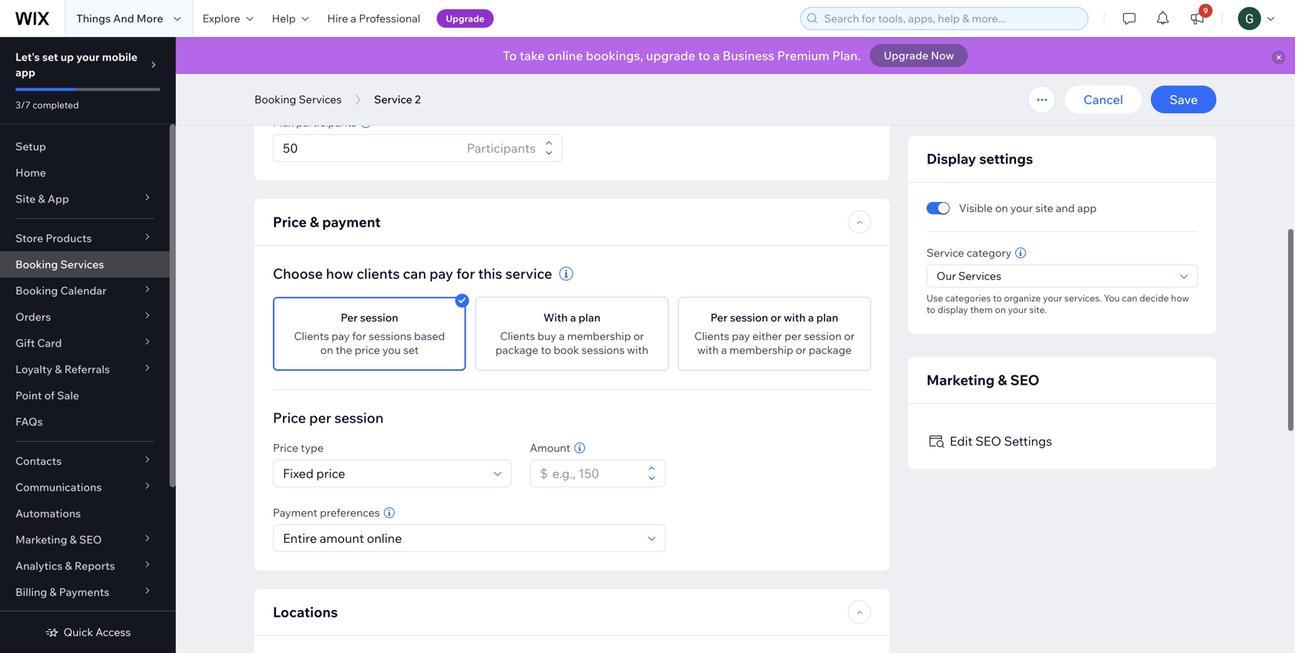 Task type: locate. For each thing, give the bounding box(es) containing it.
or inside with a plan clients buy a membership or package to book sessions with
[[634, 329, 644, 343]]

display
[[938, 304, 968, 315]]

0 vertical spatial sessions
[[369, 329, 412, 343]]

1 horizontal spatial per
[[785, 329, 802, 343]]

upgrade inside alert
[[884, 49, 929, 62]]

1 vertical spatial can
[[1122, 292, 1138, 304]]

0 vertical spatial set
[[42, 50, 58, 64]]

for left this
[[456, 265, 475, 282]]

1 vertical spatial sessions
[[582, 343, 625, 357]]

2 vertical spatial price
[[273, 441, 298, 455]]

price up choose
[[273, 213, 307, 231]]

on right visible
[[996, 201, 1008, 215]]

settings
[[980, 150, 1033, 167]]

loyalty & referrals button
[[0, 356, 170, 382]]

referrals
[[64, 362, 110, 376]]

pay left either
[[732, 329, 750, 343]]

marketing up analytics
[[15, 533, 67, 546]]

decide
[[1140, 292, 1169, 304]]

how
[[326, 265, 354, 282], [1171, 292, 1190, 304]]

1 clients from the left
[[294, 329, 329, 343]]

communications button
[[0, 474, 170, 500]]

services inside button
[[299, 93, 342, 106]]

Search for tools, apps, help & more... field
[[820, 8, 1083, 29]]

app
[[48, 192, 69, 206]]

price per session
[[273, 409, 384, 426]]

membership up book
[[567, 329, 631, 343]]

1 horizontal spatial app
[[1078, 201, 1097, 215]]

& left reports
[[65, 559, 72, 573]]

your left site at the right of page
[[1011, 201, 1033, 215]]

2 price from the top
[[273, 409, 306, 426]]

1 vertical spatial participants
[[296, 116, 357, 129]]

0 horizontal spatial participants
[[296, 116, 357, 129]]

per up type
[[309, 409, 331, 426]]

sessions
[[369, 329, 412, 343], [582, 343, 625, 357]]

3 price from the top
[[273, 441, 298, 455]]

booking services up the max
[[254, 93, 342, 106]]

max
[[273, 116, 294, 129]]

upgrade right professional
[[446, 13, 485, 24]]

with
[[784, 311, 806, 324], [627, 343, 649, 357], [698, 343, 719, 357]]

service left the category
[[927, 246, 965, 259]]

service for service 2
[[374, 93, 412, 106]]

1 vertical spatial booking
[[15, 258, 58, 271]]

0 vertical spatial booking services
[[254, 93, 342, 106]]

0 horizontal spatial per
[[341, 311, 358, 324]]

description
[[813, 64, 871, 78]]

sidebar element
[[0, 37, 176, 653]]

0 vertical spatial membership
[[567, 329, 631, 343]]

type
[[301, 441, 324, 455]]

up
[[61, 50, 74, 64]]

upgrade
[[446, 13, 485, 24], [884, 49, 929, 62]]

on right them
[[995, 304, 1006, 315]]

to
[[503, 48, 517, 63]]

2 clients from the left
[[500, 329, 535, 343]]

1 horizontal spatial membership
[[730, 343, 794, 357]]

marketing & seo up the analytics & reports
[[15, 533, 102, 546]]

price for price type
[[273, 441, 298, 455]]

2 vertical spatial on
[[320, 343, 333, 357]]

Amount text field
[[548, 460, 643, 487]]

0 horizontal spatial per
[[309, 409, 331, 426]]

pay inside per session clients pay for sessions based on the price you set
[[332, 329, 350, 343]]

book
[[554, 343, 579, 357]]

0 horizontal spatial set
[[42, 50, 58, 64]]

your right up
[[76, 50, 100, 64]]

the
[[336, 343, 352, 357]]

2 vertical spatial booking
[[15, 284, 58, 297]]

how right decide
[[1171, 292, 1190, 304]]

1 horizontal spatial service
[[927, 246, 965, 259]]

1 per from the left
[[341, 311, 358, 324]]

service 2 button
[[366, 88, 429, 111]]

0 horizontal spatial plan
[[579, 311, 601, 324]]

1 horizontal spatial set
[[403, 343, 419, 357]]

0 horizontal spatial booking services
[[15, 258, 104, 271]]

0 vertical spatial app
[[15, 66, 35, 79]]

marketing & seo up edit seo settings
[[927, 371, 1040, 389]]

plan inside per session or with a plan clients pay either per session or with a membership or package
[[817, 311, 839, 324]]

1 vertical spatial seo
[[976, 433, 1002, 449]]

billing & payments button
[[0, 579, 170, 605]]

plan
[[579, 311, 601, 324], [817, 311, 839, 324]]

9
[[1204, 6, 1209, 15]]

set right you
[[403, 343, 419, 357]]

price left type
[[273, 441, 298, 455]]

per inside per session clients pay for sessions based on the price you set
[[341, 311, 358, 324]]

how inside the use categories to organize your services. you can decide how to display them on your site.
[[1171, 292, 1190, 304]]

display
[[927, 150, 977, 167]]

per right either
[[785, 329, 802, 343]]

1 horizontal spatial marketing & seo
[[927, 371, 1040, 389]]

seo up reports
[[79, 533, 102, 546]]

package
[[496, 343, 539, 357], [809, 343, 852, 357]]

or
[[771, 311, 782, 324], [634, 329, 644, 343], [844, 329, 855, 343], [796, 343, 807, 357]]

booking inside 'booking services' link
[[15, 258, 58, 271]]

clients left buy
[[500, 329, 535, 343]]

hire
[[327, 12, 348, 25]]

app right and
[[1078, 201, 1097, 215]]

with
[[544, 311, 568, 324]]

1 horizontal spatial for
[[456, 265, 475, 282]]

session
[[360, 311, 398, 324], [730, 311, 768, 324], [804, 329, 842, 343], [335, 409, 384, 426]]

completed
[[33, 99, 79, 111]]

booking down store
[[15, 258, 58, 271]]

0 vertical spatial services
[[299, 93, 342, 106]]

seo inside popup button
[[79, 533, 102, 546]]

1 horizontal spatial booking services
[[254, 93, 342, 106]]

0 horizontal spatial sessions
[[369, 329, 412, 343]]

0 horizontal spatial package
[[496, 343, 539, 357]]

3 clients from the left
[[695, 329, 730, 343]]

quick access
[[63, 625, 131, 639]]

2 horizontal spatial clients
[[695, 329, 730, 343]]

1 vertical spatial set
[[403, 343, 419, 357]]

analytics & reports button
[[0, 553, 170, 579]]

& right billing
[[50, 585, 57, 599]]

you
[[1104, 292, 1120, 304]]

seo right edit
[[976, 433, 1002, 449]]

online
[[548, 48, 583, 63]]

& up edit seo settings
[[998, 371, 1007, 389]]

service category
[[927, 246, 1012, 259]]

participants down booking services button
[[296, 116, 357, 129]]

1 vertical spatial marketing & seo
[[15, 533, 102, 546]]

reports
[[75, 559, 115, 573]]

& right loyalty
[[55, 362, 62, 376]]

app down let's
[[15, 66, 35, 79]]

1 horizontal spatial clients
[[500, 329, 535, 343]]

quick access button
[[45, 625, 131, 639]]

sessions right book
[[582, 343, 625, 357]]

0 horizontal spatial with
[[627, 343, 649, 357]]

on inside per session clients pay for sessions based on the price you set
[[320, 343, 333, 357]]

1 vertical spatial marketing
[[15, 533, 67, 546]]

2 package from the left
[[809, 343, 852, 357]]

0 horizontal spatial clients
[[294, 329, 329, 343]]

membership down either
[[730, 343, 794, 357]]

0 vertical spatial participants
[[982, 58, 1051, 73]]

preferences
[[320, 506, 380, 519]]

app inside let's set up your mobile app
[[15, 66, 35, 79]]

set left up
[[42, 50, 58, 64]]

&
[[38, 192, 45, 206], [310, 213, 319, 231], [55, 362, 62, 376], [998, 371, 1007, 389], [70, 533, 77, 546], [65, 559, 72, 573], [50, 585, 57, 599]]

0 vertical spatial service
[[374, 93, 412, 106]]

and
[[1056, 201, 1075, 215]]

store products
[[15, 231, 92, 245]]

can right you
[[1122, 292, 1138, 304]]

save button
[[1151, 86, 1217, 113]]

booking services inside sidebar element
[[15, 258, 104, 271]]

clients inside per session clients pay for sessions based on the price you set
[[294, 329, 329, 343]]

booking calendar
[[15, 284, 107, 297]]

your
[[76, 50, 100, 64], [1011, 201, 1033, 215], [1043, 292, 1063, 304], [1008, 304, 1028, 315]]

session inside per session clients pay for sessions based on the price you set
[[360, 311, 398, 324]]

service for service category
[[927, 246, 965, 259]]

take
[[520, 48, 545, 63]]

booking up the orders
[[15, 284, 58, 297]]

1 package from the left
[[496, 343, 539, 357]]

1 price from the top
[[273, 213, 307, 231]]

app for visible on your site and app
[[1078, 201, 1097, 215]]

set inside per session clients pay for sessions based on the price you set
[[403, 343, 419, 357]]

billing
[[15, 585, 47, 599]]

0 vertical spatial upgrade
[[446, 13, 485, 24]]

1 horizontal spatial how
[[1171, 292, 1190, 304]]

0 vertical spatial can
[[403, 265, 426, 282]]

1 vertical spatial services
[[60, 258, 104, 271]]

on inside the use categories to organize your services. you can decide how to display them on your site.
[[995, 304, 1006, 315]]

your left the site.
[[1008, 304, 1028, 315]]

0 horizontal spatial seo
[[79, 533, 102, 546]]

can right clients
[[403, 265, 426, 282]]

2 per from the left
[[711, 311, 728, 324]]

& left the payment at the left of the page
[[310, 213, 319, 231]]

0 horizontal spatial services
[[60, 258, 104, 271]]

clients left either
[[695, 329, 730, 343]]

price for price & payment
[[273, 213, 307, 231]]

services down store products dropdown button
[[60, 258, 104, 271]]

explore
[[203, 12, 240, 25]]

services inside sidebar element
[[60, 258, 104, 271]]

can inside the use categories to organize your services. you can decide how to display them on your site.
[[1122, 292, 1138, 304]]

to
[[698, 48, 710, 63], [993, 292, 1002, 304], [927, 304, 936, 315], [541, 343, 551, 357]]

0 horizontal spatial how
[[326, 265, 354, 282]]

sessions up you
[[369, 329, 412, 343]]

settings
[[1004, 433, 1053, 449]]

0 vertical spatial marketing
[[927, 371, 995, 389]]

now
[[931, 49, 954, 62]]

payments
[[59, 585, 109, 599]]

category
[[967, 246, 1012, 259]]

booking for booking services button
[[254, 93, 296, 106]]

plan.
[[833, 48, 861, 63]]

& up the analytics & reports
[[70, 533, 77, 546]]

1 horizontal spatial per
[[711, 311, 728, 324]]

on
[[996, 201, 1008, 215], [995, 304, 1006, 315], [320, 343, 333, 357]]

clients inside per session or with a plan clients pay either per session or with a membership or package
[[695, 329, 730, 343]]

membership inside per session or with a plan clients pay either per session or with a membership or package
[[730, 343, 794, 357]]

1 horizontal spatial plan
[[817, 311, 839, 324]]

0 horizontal spatial upgrade
[[446, 13, 485, 24]]

1 vertical spatial on
[[995, 304, 1006, 315]]

marketing up edit
[[927, 371, 995, 389]]

hire a professional
[[327, 12, 421, 25]]

session right either
[[804, 329, 842, 343]]

2 horizontal spatial pay
[[732, 329, 750, 343]]

clients
[[294, 329, 329, 343], [500, 329, 535, 343], [695, 329, 730, 343]]

price up price type
[[273, 409, 306, 426]]

with inside with a plan clients buy a membership or package to book sessions with
[[627, 343, 649, 357]]

session up price
[[360, 311, 398, 324]]

1 vertical spatial booking services
[[15, 258, 104, 271]]

1 plan from the left
[[579, 311, 601, 324]]

cancel
[[1084, 92, 1124, 107]]

service left 2
[[374, 93, 412, 106]]

1 horizontal spatial participants
[[982, 58, 1051, 73]]

on left 'the'
[[320, 343, 333, 357]]

2 vertical spatial seo
[[79, 533, 102, 546]]

per for per session or with a plan
[[711, 311, 728, 324]]

to right upgrade
[[698, 48, 710, 63]]

display settings
[[927, 150, 1033, 167]]

per session or with a plan clients pay either per session or with a membership or package
[[695, 311, 855, 357]]

session up either
[[730, 311, 768, 324]]

quick
[[63, 625, 93, 639]]

0 horizontal spatial service
[[374, 93, 412, 106]]

1 horizontal spatial pay
[[430, 265, 453, 282]]

use categories to organize your services. you can decide how to display them on your site.
[[927, 292, 1190, 315]]

0 horizontal spatial for
[[352, 329, 366, 343]]

to inside with a plan clients buy a membership or package to book sessions with
[[541, 343, 551, 357]]

0 vertical spatial for
[[456, 265, 475, 282]]

for up price
[[352, 329, 366, 343]]

1 vertical spatial for
[[352, 329, 366, 343]]

Price type field
[[278, 460, 489, 487]]

1 horizontal spatial sessions
[[582, 343, 625, 357]]

participants right 50
[[982, 58, 1051, 73]]

1 horizontal spatial with
[[698, 343, 719, 357]]

0 horizontal spatial marketing
[[15, 533, 67, 546]]

0 vertical spatial seo
[[1011, 371, 1040, 389]]

1 vertical spatial membership
[[730, 343, 794, 357]]

1 vertical spatial service
[[927, 246, 965, 259]]

booking services
[[254, 93, 342, 106], [15, 258, 104, 271]]

calendar
[[60, 284, 107, 297]]

booking up the max
[[254, 93, 296, 106]]

1 vertical spatial app
[[1078, 201, 1097, 215]]

1 vertical spatial per
[[309, 409, 331, 426]]

clients inside with a plan clients buy a membership or package to book sessions with
[[500, 329, 535, 343]]

service
[[374, 93, 412, 106], [927, 246, 965, 259]]

upgrade left now
[[884, 49, 929, 62]]

session up price type field
[[335, 409, 384, 426]]

to down buy
[[541, 343, 551, 357]]

1 horizontal spatial seo
[[976, 433, 1002, 449]]

pay left this
[[430, 265, 453, 282]]

visible
[[959, 201, 993, 215]]

0 horizontal spatial app
[[15, 66, 35, 79]]

1 horizontal spatial package
[[809, 343, 852, 357]]

0 vertical spatial per
[[785, 329, 802, 343]]

pay up 'the'
[[332, 329, 350, 343]]

Payment preferences field
[[278, 525, 643, 551]]

50
[[965, 58, 980, 73]]

to right them
[[993, 292, 1002, 304]]

service inside button
[[374, 93, 412, 106]]

choose how clients can pay for this service
[[273, 265, 552, 282]]

9 button
[[1181, 0, 1215, 37]]

0 horizontal spatial pay
[[332, 329, 350, 343]]

app
[[15, 66, 35, 79], [1078, 201, 1097, 215]]

1 horizontal spatial can
[[1122, 292, 1138, 304]]

point
[[15, 389, 42, 402]]

& right site
[[38, 192, 45, 206]]

setup link
[[0, 133, 170, 160]]

1 horizontal spatial marketing
[[927, 371, 995, 389]]

1 horizontal spatial upgrade
[[884, 49, 929, 62]]

0 vertical spatial how
[[326, 265, 354, 282]]

seo
[[1011, 371, 1040, 389], [976, 433, 1002, 449], [79, 533, 102, 546]]

services up 'max participants'
[[299, 93, 342, 106]]

0 horizontal spatial membership
[[567, 329, 631, 343]]

point of sale link
[[0, 382, 170, 409]]

0 vertical spatial on
[[996, 201, 1008, 215]]

a inside alert
[[713, 48, 720, 63]]

with for with a plan clients buy a membership or package to book sessions with
[[627, 343, 649, 357]]

seo up settings
[[1011, 371, 1040, 389]]

package inside per session or with a plan clients pay either per session or with a membership or package
[[809, 343, 852, 357]]

booking inside booking calendar dropdown button
[[15, 284, 58, 297]]

products
[[46, 231, 92, 245]]

booking services inside button
[[254, 93, 342, 106]]

booking services up booking calendar
[[15, 258, 104, 271]]

orders button
[[0, 304, 170, 330]]

sessions inside per session clients pay for sessions based on the price you set
[[369, 329, 412, 343]]

1 vertical spatial how
[[1171, 292, 1190, 304]]

set
[[42, 50, 58, 64], [403, 343, 419, 357]]

booking inside booking services button
[[254, 93, 296, 106]]

how left clients
[[326, 265, 354, 282]]

0 vertical spatial price
[[273, 213, 307, 231]]

of
[[44, 389, 55, 402]]

point of sale
[[15, 389, 79, 402]]

1 horizontal spatial services
[[299, 93, 342, 106]]

to take online bookings, upgrade to a business premium plan.
[[503, 48, 861, 63]]

let's set up your mobile app
[[15, 50, 138, 79]]

0 vertical spatial booking
[[254, 93, 296, 106]]

price
[[273, 213, 307, 231], [273, 409, 306, 426], [273, 441, 298, 455]]

per inside per session or with a plan clients pay either per session or with a membership or package
[[711, 311, 728, 324]]

clients down choose
[[294, 329, 329, 343]]

1 vertical spatial price
[[273, 409, 306, 426]]

0 horizontal spatial marketing & seo
[[15, 533, 102, 546]]

0 horizontal spatial can
[[403, 265, 426, 282]]

2 plan from the left
[[817, 311, 839, 324]]

1 vertical spatial upgrade
[[884, 49, 929, 62]]



Task type: vqa. For each thing, say whether or not it's contained in the screenshot.
the Services
yes



Task type: describe. For each thing, give the bounding box(es) containing it.
contacts button
[[0, 448, 170, 474]]

access
[[95, 625, 131, 639]]

help
[[272, 12, 296, 25]]

edit seo settings button
[[927, 432, 1198, 450]]

hire a professional link
[[318, 0, 430, 37]]

& for billing & payments dropdown button
[[50, 585, 57, 599]]

billing & payments
[[15, 585, 109, 599]]

service 2
[[374, 93, 421, 106]]

let's
[[15, 50, 40, 64]]

things and more
[[76, 12, 163, 25]]

edit
[[950, 433, 973, 449]]

3/7 completed
[[15, 99, 79, 111]]

price & payment
[[273, 213, 381, 231]]

orders
[[15, 310, 51, 323]]

2 horizontal spatial seo
[[1011, 371, 1040, 389]]

3/7
[[15, 99, 30, 111]]

site
[[1036, 201, 1054, 215]]

store products button
[[0, 225, 170, 251]]

bookings,
[[586, 48, 643, 63]]

and
[[113, 12, 134, 25]]

communications
[[15, 480, 102, 494]]

plan inside with a plan clients buy a membership or package to book sessions with
[[579, 311, 601, 324]]

booking services for 'booking services' link
[[15, 258, 104, 271]]

things
[[76, 12, 111, 25]]

participants for 50 participants
[[982, 58, 1051, 73]]

marketing inside marketing & seo popup button
[[15, 533, 67, 546]]

booking for booking calendar dropdown button
[[15, 284, 58, 297]]

your down service category field
[[1043, 292, 1063, 304]]

membership inside with a plan clients buy a membership or package to book sessions with
[[567, 329, 631, 343]]

booking services for booking services button
[[254, 93, 342, 106]]

home link
[[0, 160, 170, 186]]

ai
[[800, 64, 811, 78]]

them
[[971, 304, 993, 315]]

use
[[927, 292, 944, 304]]

faqs
[[15, 415, 43, 428]]

your inside let's set up your mobile app
[[76, 50, 100, 64]]

& for site & app dropdown button
[[38, 192, 45, 206]]

to left display
[[927, 304, 936, 315]]

set inside let's set up your mobile app
[[42, 50, 58, 64]]

faqs link
[[0, 409, 170, 435]]

booking services button
[[247, 88, 350, 111]]

contacts
[[15, 454, 62, 468]]

analytics & reports
[[15, 559, 115, 573]]

Service category field
[[932, 265, 1176, 287]]

per session clients pay for sessions based on the price you set
[[294, 311, 445, 357]]

site & app
[[15, 192, 69, 206]]

premium
[[777, 48, 830, 63]]

site.
[[1030, 304, 1047, 315]]

package inside with a plan clients buy a membership or package to book sessions with
[[496, 343, 539, 357]]

price for price per session
[[273, 409, 306, 426]]

visible on your site and app
[[959, 201, 1097, 215]]

generate ai description button
[[732, 64, 871, 78]]

payment preferences
[[273, 506, 380, 519]]

help button
[[263, 0, 318, 37]]

services for booking services button
[[299, 93, 342, 106]]

save
[[1170, 92, 1198, 107]]

services for 'booking services' link
[[60, 258, 104, 271]]

Max participants text field
[[278, 135, 462, 161]]

automations
[[15, 507, 81, 520]]

upgrade for upgrade now
[[884, 49, 929, 62]]

per for per session
[[341, 311, 358, 324]]

business
[[723, 48, 775, 63]]

you
[[383, 343, 401, 357]]

automations link
[[0, 500, 170, 527]]

booking services link
[[0, 251, 170, 278]]

payment
[[273, 506, 318, 519]]

to inside alert
[[698, 48, 710, 63]]

this
[[478, 265, 502, 282]]

payment
[[322, 213, 381, 231]]

categories
[[946, 292, 991, 304]]

sessions inside with a plan clients buy a membership or package to book sessions with
[[582, 343, 625, 357]]

app for let's set up your mobile app
[[15, 66, 35, 79]]

upgrade
[[646, 48, 696, 63]]

services.
[[1065, 292, 1102, 304]]

$
[[540, 466, 548, 481]]

loyalty & referrals
[[15, 362, 110, 376]]

analytics
[[15, 559, 63, 573]]

amount
[[530, 441, 571, 455]]

booking for 'booking services' link
[[15, 258, 58, 271]]

price
[[355, 343, 380, 357]]

loyalty
[[15, 362, 52, 376]]

per inside per session or with a plan clients pay either per session or with a membership or package
[[785, 329, 802, 343]]

for inside per session clients pay for sessions based on the price you set
[[352, 329, 366, 343]]

pay inside per session or with a plan clients pay either per session or with a membership or package
[[732, 329, 750, 343]]

2 horizontal spatial with
[[784, 311, 806, 324]]

price type
[[273, 441, 324, 455]]

generate
[[750, 64, 798, 78]]

& for analytics & reports popup button
[[65, 559, 72, 573]]

participants
[[467, 140, 536, 156]]

generate ai description
[[750, 64, 871, 78]]

seo inside 'button'
[[976, 433, 1002, 449]]

& for loyalty & referrals dropdown button
[[55, 362, 62, 376]]

& for marketing & seo popup button in the left of the page
[[70, 533, 77, 546]]

mobile
[[102, 50, 138, 64]]

upgrade now button
[[870, 44, 968, 67]]

0 vertical spatial marketing & seo
[[927, 371, 1040, 389]]

upgrade now
[[884, 49, 954, 62]]

marketing & seo inside popup button
[[15, 533, 102, 546]]

to take online bookings, upgrade to a business premium plan. alert
[[176, 37, 1296, 74]]

participants for max participants
[[296, 116, 357, 129]]

upgrade button
[[437, 9, 494, 28]]

store
[[15, 231, 43, 245]]

home
[[15, 166, 46, 179]]

setup
[[15, 140, 46, 153]]

upgrade for upgrade
[[446, 13, 485, 24]]

buy
[[538, 329, 557, 343]]

with for per session or with a plan clients pay either per session or with a membership or package
[[698, 343, 719, 357]]

site
[[15, 192, 36, 206]]



